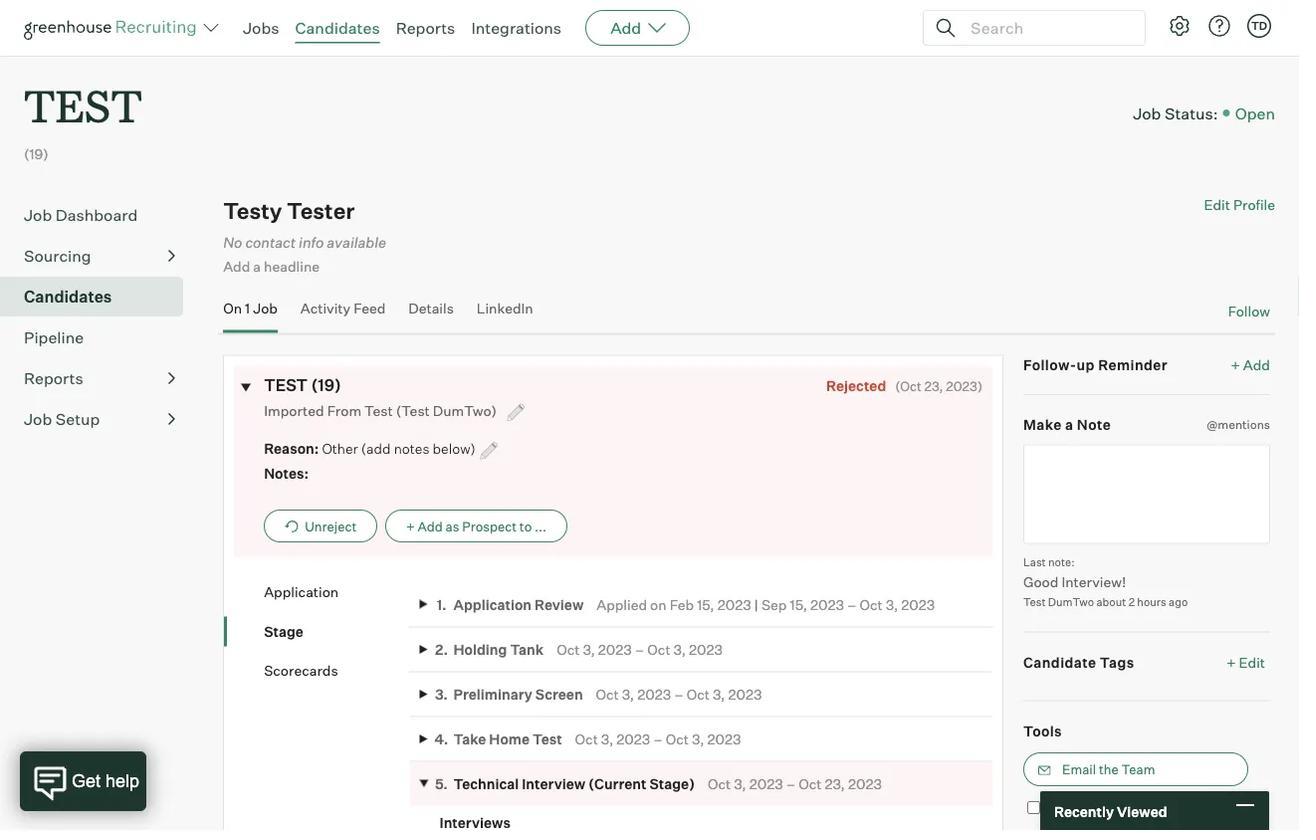 Task type: describe. For each thing, give the bounding box(es) containing it.
job right the 1
[[253, 299, 278, 317]]

job dashboard
[[24, 205, 138, 225]]

+ for + edit
[[1227, 653, 1236, 671]]

last note: good interview! test dumtwo               about 2 hours               ago
[[1023, 555, 1188, 609]]

1 horizontal spatial test
[[533, 730, 562, 748]]

add inside testy tester no contact info available add a headline
[[223, 258, 250, 275]]

open
[[1235, 103, 1275, 123]]

info
[[299, 233, 324, 251]]

+ edit
[[1227, 653, 1265, 671]]

screen
[[535, 685, 583, 703]]

ago
[[1169, 595, 1188, 609]]

recently viewed
[[1054, 803, 1167, 820]]

details
[[408, 299, 454, 317]]

do
[[1046, 801, 1063, 817]]

1 15, from the left
[[697, 596, 714, 613]]

scorecards link
[[264, 661, 410, 680]]

prospect
[[462, 518, 517, 534]]

imported from test (test dumtwo)
[[264, 401, 500, 419]]

viewed
[[1117, 803, 1167, 820]]

Search text field
[[966, 13, 1127, 42]]

no
[[223, 233, 242, 251]]

candidate
[[1023, 653, 1097, 671]]

add inside popup button
[[610, 18, 641, 38]]

0 vertical spatial (19)
[[24, 146, 49, 163]]

Do Not Email checkbox
[[1027, 801, 1040, 814]]

test for test
[[24, 76, 142, 134]]

tank
[[510, 641, 544, 658]]

applied
[[596, 596, 647, 613]]

test link
[[24, 56, 142, 139]]

contact
[[245, 233, 296, 251]]

3. preliminary screen oct 3, 2023 – oct 3, 2023
[[435, 685, 762, 703]]

application link
[[264, 582, 410, 602]]

up
[[1077, 356, 1095, 373]]

0 vertical spatial reports
[[396, 18, 455, 38]]

pipeline
[[24, 328, 84, 348]]

candidate tags
[[1023, 653, 1134, 671]]

2. holding tank oct 3, 2023 – oct 3, 2023
[[435, 641, 723, 658]]

note
[[1077, 416, 1111, 433]]

+ add link
[[1231, 355, 1270, 374]]

stage)
[[649, 775, 695, 793]]

rejected (oct 23, 2023)
[[826, 377, 983, 394]]

linkedin
[[477, 299, 533, 317]]

1.
[[436, 596, 447, 613]]

edit inside + edit link
[[1239, 653, 1265, 671]]

tools
[[1023, 722, 1062, 739]]

follow-
[[1023, 356, 1077, 373]]

notes:
[[264, 465, 309, 482]]

follow-up reminder
[[1023, 356, 1168, 373]]

headline
[[264, 258, 320, 275]]

rejected
[[826, 377, 886, 394]]

reason: other (add notes below)
[[264, 440, 476, 457]]

5. technical interview (current stage)
[[435, 775, 695, 793]]

good
[[1023, 573, 1059, 590]]

...
[[535, 518, 547, 534]]

job for job dashboard
[[24, 205, 52, 225]]

2.
[[435, 641, 448, 658]]

note:
[[1048, 555, 1075, 569]]

add inside "link"
[[1243, 356, 1270, 373]]

on 1 job link
[[223, 299, 278, 329]]

test (19)
[[264, 375, 341, 395]]

integrations
[[471, 18, 562, 38]]

0 horizontal spatial edit
[[1204, 196, 1230, 214]]

2023)
[[946, 378, 983, 394]]

|
[[754, 596, 758, 613]]

0 horizontal spatial application
[[264, 583, 339, 601]]

technical
[[453, 775, 519, 793]]

not
[[1066, 801, 1088, 817]]

make a note
[[1023, 416, 1111, 433]]

2
[[1128, 595, 1135, 609]]

on 1 job
[[223, 299, 278, 317]]

(test
[[396, 401, 430, 419]]

td button
[[1243, 10, 1275, 42]]

1
[[245, 299, 250, 317]]

notes
[[394, 440, 430, 457]]

+ for + add
[[1231, 356, 1240, 373]]

sourcing link
[[24, 244, 175, 268]]

details link
[[408, 299, 454, 329]]

status:
[[1165, 103, 1218, 123]]

jobs link
[[243, 18, 279, 38]]

reminder
[[1098, 356, 1168, 373]]

test inside last note: good interview! test dumtwo               about 2 hours               ago
[[1023, 595, 1046, 609]]

about
[[1096, 595, 1126, 609]]

configure image
[[1168, 14, 1192, 38]]

1 horizontal spatial (19)
[[311, 375, 341, 395]]

0 horizontal spatial test
[[364, 401, 393, 419]]

1. application review applied on  feb 15, 2023 | sep 15, 2023 – oct 3, 2023
[[436, 596, 935, 613]]

td button
[[1247, 14, 1271, 38]]



Task type: locate. For each thing, give the bounding box(es) containing it.
1 vertical spatial reports
[[24, 369, 83, 388]]

@mentions
[[1207, 417, 1270, 432]]

1 vertical spatial test
[[1023, 595, 1046, 609]]

review
[[535, 596, 584, 613]]

1 vertical spatial edit
[[1239, 653, 1265, 671]]

0 vertical spatial test
[[24, 76, 142, 134]]

from
[[327, 401, 361, 419]]

imported
[[264, 401, 324, 419]]

job setup
[[24, 409, 100, 429]]

0 vertical spatial test
[[364, 401, 393, 419]]

interview
[[522, 775, 585, 793]]

1 vertical spatial reports link
[[24, 367, 175, 390]]

the
[[1099, 761, 1119, 777]]

1 vertical spatial candidates link
[[24, 285, 175, 309]]

to
[[519, 518, 532, 534]]

1 vertical spatial +
[[406, 518, 415, 534]]

15, right feb
[[697, 596, 714, 613]]

email inside button
[[1062, 761, 1096, 777]]

0 horizontal spatial 23,
[[825, 775, 845, 793]]

1 horizontal spatial candidates
[[295, 18, 380, 38]]

do not email
[[1046, 801, 1125, 817]]

edit
[[1204, 196, 1230, 214], [1239, 653, 1265, 671]]

2 horizontal spatial test
[[1023, 595, 1046, 609]]

add button
[[585, 10, 690, 46]]

follow link
[[1228, 301, 1270, 321]]

0 vertical spatial reports link
[[396, 18, 455, 38]]

+ add
[[1231, 356, 1270, 373]]

job left the status:
[[1133, 103, 1161, 123]]

1 vertical spatial 23,
[[825, 775, 845, 793]]

job
[[1133, 103, 1161, 123], [24, 205, 52, 225], [253, 299, 278, 317], [24, 409, 52, 429]]

reports link down pipeline link
[[24, 367, 175, 390]]

+ add as prospect to ...
[[406, 518, 547, 534]]

(add
[[361, 440, 391, 457]]

on
[[650, 596, 667, 613]]

0 horizontal spatial reports link
[[24, 367, 175, 390]]

+ for + add as prospect to ...
[[406, 518, 415, 534]]

1 horizontal spatial candidates link
[[295, 18, 380, 38]]

test down good
[[1023, 595, 1046, 609]]

candidates right jobs 'link'
[[295, 18, 380, 38]]

1 horizontal spatial test
[[264, 375, 308, 395]]

feed
[[354, 299, 386, 317]]

make
[[1023, 416, 1062, 433]]

interview!
[[1062, 573, 1126, 590]]

15, right the sep
[[790, 596, 807, 613]]

0 horizontal spatial reports
[[24, 369, 83, 388]]

scorecards
[[264, 662, 338, 679]]

reason:
[[264, 440, 319, 457]]

3.
[[435, 685, 448, 703]]

reports link left 'integrations' link
[[396, 18, 455, 38]]

as
[[446, 518, 459, 534]]

1 vertical spatial email
[[1091, 801, 1125, 817]]

(19) up 'from'
[[311, 375, 341, 395]]

team
[[1121, 761, 1155, 777]]

candidates link up pipeline link
[[24, 285, 175, 309]]

1 horizontal spatial 23,
[[924, 378, 943, 394]]

job setup link
[[24, 407, 175, 431]]

home
[[489, 730, 530, 748]]

last
[[1023, 555, 1046, 569]]

job for job status:
[[1133, 103, 1161, 123]]

0 horizontal spatial candidates link
[[24, 285, 175, 309]]

unreject button
[[264, 509, 378, 542]]

(oct
[[895, 378, 922, 394]]

candidates link right jobs 'link'
[[295, 18, 380, 38]]

activity feed link
[[300, 299, 386, 329]]

recently
[[1054, 803, 1114, 820]]

sourcing
[[24, 246, 91, 266]]

dumtwo)
[[433, 401, 497, 419]]

1 vertical spatial a
[[1065, 416, 1074, 433]]

reports down the pipeline
[[24, 369, 83, 388]]

test right home
[[533, 730, 562, 748]]

1 horizontal spatial 15,
[[790, 596, 807, 613]]

job left setup
[[24, 409, 52, 429]]

on
[[223, 299, 242, 317]]

add
[[610, 18, 641, 38], [223, 258, 250, 275], [1243, 356, 1270, 373], [418, 518, 443, 534]]

4. take home test oct 3, 2023 – oct 3, 2023
[[435, 730, 741, 748]]

linkedin link
[[477, 299, 533, 329]]

2 15, from the left
[[790, 596, 807, 613]]

+ inside "link"
[[1231, 356, 1240, 373]]

unreject
[[305, 518, 357, 534]]

jobs
[[243, 18, 279, 38]]

+
[[1231, 356, 1240, 373], [406, 518, 415, 534], [1227, 653, 1236, 671]]

0 horizontal spatial (19)
[[24, 146, 49, 163]]

a left the note
[[1065, 416, 1074, 433]]

application up stage
[[264, 583, 339, 601]]

1 horizontal spatial reports
[[396, 18, 455, 38]]

edit profile
[[1204, 196, 1275, 214]]

tester
[[287, 197, 355, 225]]

0 vertical spatial +
[[1231, 356, 1240, 373]]

below)
[[433, 440, 476, 457]]

job dashboard link
[[24, 203, 175, 227]]

email right not
[[1091, 801, 1125, 817]]

1 vertical spatial candidates
[[24, 287, 112, 307]]

holding
[[453, 641, 507, 658]]

activity feed
[[300, 299, 386, 317]]

candidates down sourcing
[[24, 287, 112, 307]]

job for job setup
[[24, 409, 52, 429]]

test up imported
[[264, 375, 308, 395]]

3,
[[886, 596, 898, 613], [583, 641, 595, 658], [674, 641, 686, 658], [622, 685, 634, 703], [713, 685, 725, 703], [601, 730, 613, 748], [692, 730, 704, 748], [734, 775, 746, 793]]

5.
[[435, 775, 448, 793]]

stage link
[[264, 621, 410, 641]]

1 vertical spatial (19)
[[311, 375, 341, 395]]

0 vertical spatial a
[[253, 258, 261, 275]]

email the team
[[1062, 761, 1155, 777]]

oct 3, 2023 – oct 23, 2023
[[708, 775, 882, 793]]

–
[[847, 596, 857, 613], [635, 641, 644, 658], [674, 685, 684, 703], [653, 730, 663, 748], [786, 775, 796, 793]]

email left the
[[1062, 761, 1096, 777]]

available
[[327, 233, 386, 251]]

(19) down test link
[[24, 146, 49, 163]]

candidates
[[295, 18, 380, 38], [24, 287, 112, 307]]

follow
[[1228, 302, 1270, 320]]

hours
[[1137, 595, 1166, 609]]

reports left 'integrations' link
[[396, 18, 455, 38]]

2 vertical spatial +
[[1227, 653, 1236, 671]]

(current
[[588, 775, 646, 793]]

None text field
[[1023, 444, 1270, 544]]

a down 'contact'
[[253, 258, 261, 275]]

dumtwo
[[1048, 595, 1094, 609]]

0 vertical spatial edit
[[1204, 196, 1230, 214]]

test left the (test at the left
[[364, 401, 393, 419]]

application up holding
[[453, 596, 532, 613]]

td
[[1251, 19, 1267, 32]]

greenhouse recruiting image
[[24, 16, 203, 40]]

sep
[[761, 596, 787, 613]]

add inside button
[[418, 518, 443, 534]]

0 horizontal spatial a
[[253, 258, 261, 275]]

0 vertical spatial candidates
[[295, 18, 380, 38]]

stage
[[264, 622, 304, 640]]

1 horizontal spatial a
[[1065, 416, 1074, 433]]

1 horizontal spatial reports link
[[396, 18, 455, 38]]

0 horizontal spatial candidates
[[24, 287, 112, 307]]

preliminary
[[453, 685, 532, 703]]

+ add as prospect to ... button
[[385, 509, 567, 542]]

a inside testy tester no contact info available add a headline
[[253, 258, 261, 275]]

dashboard
[[55, 205, 138, 225]]

integrations link
[[471, 18, 562, 38]]

test for test (19)
[[264, 375, 308, 395]]

feb
[[670, 596, 694, 613]]

1 horizontal spatial application
[[453, 596, 532, 613]]

1 vertical spatial test
[[264, 375, 308, 395]]

job inside "link"
[[24, 205, 52, 225]]

+ inside button
[[406, 518, 415, 534]]

job up sourcing
[[24, 205, 52, 225]]

0 vertical spatial candidates link
[[295, 18, 380, 38]]

2 vertical spatial test
[[533, 730, 562, 748]]

0 vertical spatial email
[[1062, 761, 1096, 777]]

setup
[[55, 409, 100, 429]]

pipeline link
[[24, 326, 175, 350]]

15,
[[697, 596, 714, 613], [790, 596, 807, 613]]

0 vertical spatial 23,
[[924, 378, 943, 394]]

0 horizontal spatial test
[[24, 76, 142, 134]]

@mentions link
[[1207, 415, 1270, 434]]

test
[[364, 401, 393, 419], [1023, 595, 1046, 609], [533, 730, 562, 748]]

23, inside the rejected (oct 23, 2023)
[[924, 378, 943, 394]]

1 horizontal spatial edit
[[1239, 653, 1265, 671]]

email
[[1062, 761, 1096, 777], [1091, 801, 1125, 817]]

activity
[[300, 299, 351, 317]]

0 horizontal spatial 15,
[[697, 596, 714, 613]]

test down greenhouse recruiting image
[[24, 76, 142, 134]]



Task type: vqa. For each thing, say whether or not it's contained in the screenshot.
the 2023
yes



